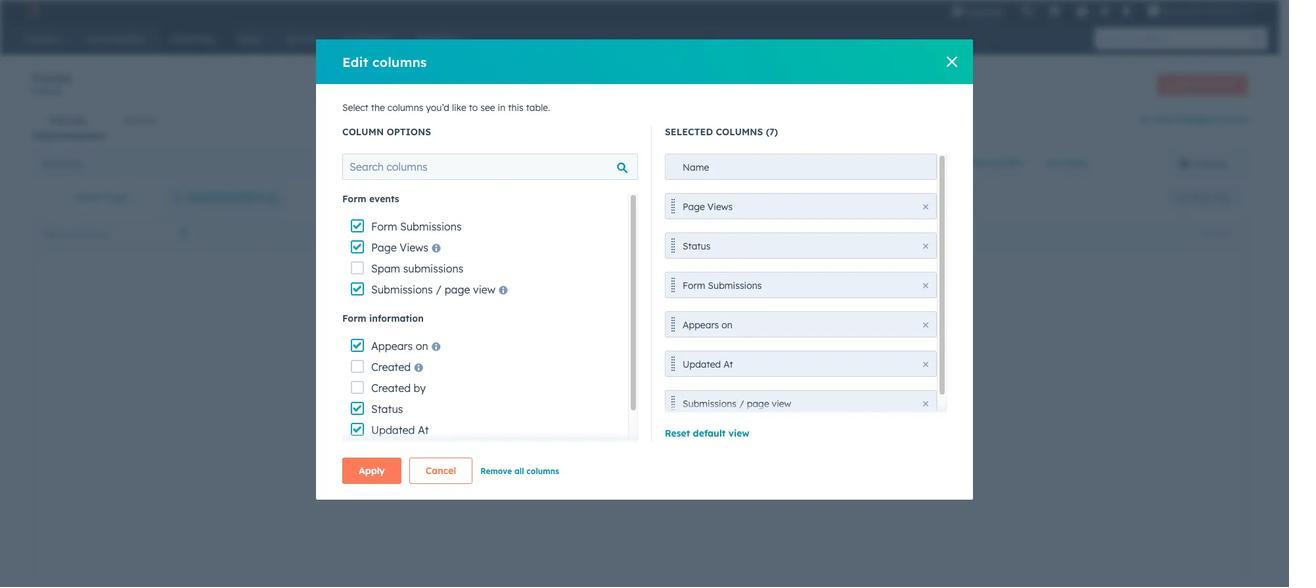 Task type: vqa. For each thing, say whether or not it's contained in the screenshot.
'Edit columns' dialog
yes



Task type: locate. For each thing, give the bounding box(es) containing it.
1 horizontal spatial appears on
[[683, 319, 733, 331]]

form inside your form wherever your customers find you. no developer needed.
[[572, 388, 593, 400]]

navigation containing manage
[[32, 104, 176, 137]]

forms up 0
[[32, 70, 72, 86]]

columns down the form,
[[527, 467, 559, 476]]

1 horizontal spatial all
[[1047, 157, 1059, 169]]

created left by
[[371, 382, 411, 395]]

page down the submissions
[[445, 283, 470, 296]]

navigation
[[32, 104, 176, 137]]

column
[[342, 126, 384, 138]]

non-hubspot forms
[[633, 158, 721, 170]]

updated at
[[683, 359, 733, 371], [371, 424, 429, 437]]

form left start
[[543, 301, 575, 317]]

the
[[371, 102, 385, 114], [474, 362, 488, 374]]

1 vertical spatial free
[[513, 301, 539, 317]]

views up spam submissions
[[400, 241, 428, 254]]

all down manage
[[42, 158, 52, 170]]

settings link
[[1096, 4, 1113, 17]]

manage
[[50, 114, 87, 126]]

actions button
[[1193, 225, 1244, 242]]

the down gathering
[[474, 362, 488, 374]]

at
[[724, 359, 733, 371], [418, 424, 429, 437]]

non-
[[633, 158, 655, 170]]

forms right 0
[[39, 87, 62, 97]]

you. inside your form wherever your customers find you. no developer needed.
[[541, 404, 559, 416]]

2 vertical spatial a
[[521, 446, 527, 458]]

0 horizontal spatial /
[[436, 283, 442, 296]]

0 horizontal spatial a
[[501, 301, 509, 317]]

1 horizontal spatial in
[[498, 102, 506, 114]]

notifications image
[[1121, 6, 1133, 18]]

1 vertical spatial page
[[371, 241, 397, 254]]

all
[[514, 467, 524, 476]]

1 vertical spatial page
[[747, 398, 769, 410]]

/ down the submissions
[[436, 283, 442, 296]]

2 created from the top
[[371, 382, 411, 395]]

(7)
[[766, 126, 778, 138]]

calling icon image
[[1022, 5, 1033, 17]]

needs.
[[606, 362, 633, 374]]

create inside create a free form to start gathering leads
[[453, 301, 497, 317]]

1 vertical spatial you.
[[582, 430, 601, 442]]

all views link
[[1038, 150, 1096, 176]]

updated down gather
[[683, 359, 721, 371]]

when
[[521, 430, 546, 442]]

to left gather
[[649, 346, 658, 358]]

0 vertical spatial forms
[[32, 70, 72, 86]]

1 horizontal spatial at
[[724, 359, 733, 371]]

1 horizontal spatial create
[[1168, 79, 1193, 89]]

0 vertical spatial status
[[683, 241, 711, 252]]

to inside designed to gather the information your business needs.
[[649, 346, 658, 358]]

2 horizontal spatial to
[[649, 346, 658, 358]]

/ up reset default view
[[739, 398, 744, 410]]

find
[[522, 404, 539, 416]]

page views up spam
[[371, 241, 428, 254]]

forms inside button
[[1219, 114, 1248, 126]]

their
[[555, 446, 575, 458]]

hubspot link
[[16, 3, 49, 18]]

2 horizontal spatial a
[[1195, 79, 1200, 89]]

0 vertical spatial form submissions
[[371, 220, 462, 233]]

submissions / page view
[[371, 283, 495, 296], [683, 398, 791, 410]]

create a free form button
[[1157, 74, 1248, 95]]

1 horizontal spatial updated at
[[683, 359, 733, 371]]

0 horizontal spatial appears on
[[371, 340, 428, 353]]

close image
[[947, 57, 957, 67], [923, 244, 929, 249], [923, 283, 929, 288], [923, 402, 929, 407]]

it
[[549, 430, 555, 442]]

1 horizontal spatial free
[[1202, 79, 1217, 89]]

cancel
[[426, 465, 456, 477]]

1 horizontal spatial forms
[[1219, 114, 1248, 126]]

1 close image from the top
[[923, 204, 929, 210]]

page up reset default view
[[747, 398, 769, 410]]

a left leads
[[501, 301, 509, 317]]

0 horizontal spatial free
[[513, 301, 539, 317]]

appears up gather
[[683, 319, 719, 331]]

help button
[[1071, 0, 1094, 21]]

0 vertical spatial you.
[[541, 404, 559, 416]]

page views down name
[[683, 201, 733, 213]]

2 vertical spatial to
[[649, 346, 658, 358]]

1 horizontal spatial page
[[747, 398, 769, 410]]

needed.
[[622, 404, 657, 416]]

1 horizontal spatial views
[[708, 201, 733, 213]]

columns up options
[[388, 102, 423, 114]]

customers
[[474, 404, 519, 416]]

0 horizontal spatial you.
[[541, 404, 559, 416]]

search button
[[1245, 28, 1268, 50]]

form submissions
[[371, 220, 462, 233], [683, 280, 762, 292]]

add
[[947, 157, 965, 169]]

1 vertical spatial a
[[501, 301, 509, 317]]

all left views
[[1047, 157, 1059, 169]]

created up created by
[[371, 361, 411, 374]]

all forms
[[42, 158, 80, 170]]

1 vertical spatial information
[[491, 362, 541, 374]]

marketplaces image
[[1049, 6, 1061, 18]]

2 vertical spatial close image
[[923, 362, 929, 367]]

updated down created by
[[371, 424, 415, 437]]

search image
[[1252, 34, 1261, 43]]

wherever
[[596, 388, 635, 400]]

1 vertical spatial the
[[474, 362, 488, 374]]

0 vertical spatial a
[[1195, 79, 1200, 89]]

1 vertical spatial page views
[[371, 241, 428, 254]]

0 horizontal spatial at
[[418, 424, 429, 437]]

0 vertical spatial created
[[371, 361, 411, 374]]

1 horizontal spatial submissions / page view
[[683, 398, 791, 410]]

2 close image from the top
[[923, 323, 929, 328]]

1 horizontal spatial a
[[521, 446, 527, 458]]

page down name
[[683, 201, 705, 213]]

views down name
[[708, 201, 733, 213]]

you. up details
[[582, 430, 601, 442]]

created for created
[[371, 361, 411, 374]]

in inside whenever someone completes a form, their details are stored for you in hubspot.
[[474, 462, 482, 474]]

you. left 'no'
[[541, 404, 559, 416]]

close image for updated at
[[923, 362, 929, 367]]

information up find
[[491, 362, 541, 374]]

1 vertical spatial updated
[[371, 424, 415, 437]]

0 horizontal spatial in
[[474, 462, 482, 474]]

Search HubSpot search field
[[1095, 28, 1256, 50]]

1 vertical spatial close image
[[923, 323, 929, 328]]

in right see
[[498, 102, 506, 114]]

submissions / page view up the default at the right
[[683, 398, 791, 410]]

page
[[445, 283, 470, 296], [747, 398, 769, 410]]

2 vertical spatial form
[[572, 388, 593, 400]]

form,
[[530, 446, 553, 458]]

1 vertical spatial at
[[418, 424, 429, 437]]

form type
[[78, 192, 127, 204]]

0 vertical spatial close image
[[923, 204, 929, 210]]

0 vertical spatial updated
[[683, 359, 721, 371]]

1 vertical spatial create
[[453, 301, 497, 317]]

1 vertical spatial on
[[416, 340, 428, 353]]

forms
[[39, 87, 62, 97], [55, 158, 80, 170], [696, 158, 721, 170]]

free inside create a free form to start gathering leads
[[513, 301, 539, 317]]

designed to gather the information your business needs.
[[474, 346, 689, 374]]

all for all forms
[[42, 158, 52, 170]]

your form wherever your customers find you. no developer needed.
[[474, 388, 657, 416]]

1 horizontal spatial you.
[[582, 430, 601, 442]]

0 horizontal spatial updated
[[371, 424, 415, 437]]

free for create a free form to start gathering leads
[[513, 301, 539, 317]]

0 horizontal spatial to
[[469, 102, 478, 114]]

in
[[498, 102, 506, 114], [474, 462, 482, 474]]

forms down create a free form button at top
[[1219, 114, 1248, 126]]

1 vertical spatial form
[[543, 301, 575, 317]]

hubspot.
[[484, 462, 525, 474]]

form
[[1219, 79, 1237, 89], [543, 301, 575, 317], [572, 388, 593, 400]]

1 vertical spatial in
[[474, 462, 482, 474]]

remove all columns button
[[481, 463, 559, 479]]

view inside popup button
[[968, 157, 989, 169]]

to
[[469, 102, 478, 114], [579, 301, 592, 317], [649, 346, 658, 358]]

form inside button
[[1219, 79, 1237, 89]]

0 horizontal spatial information
[[369, 313, 424, 325]]

1 horizontal spatial the
[[474, 362, 488, 374]]

0 vertical spatial /
[[436, 283, 442, 296]]

apoptosis studios 2 button
[[1140, 0, 1262, 21]]

updated at down gather
[[683, 359, 733, 371]]

the right select
[[371, 102, 385, 114]]

1 vertical spatial form submissions
[[683, 280, 762, 292]]

close image
[[923, 204, 929, 210], [923, 323, 929, 328], [923, 362, 929, 367]]

close image for page views
[[923, 204, 929, 210]]

0 vertical spatial on
[[722, 319, 733, 331]]

1 vertical spatial appears
[[371, 340, 413, 353]]

0 horizontal spatial all
[[42, 158, 52, 170]]

page up spam
[[371, 241, 397, 254]]

create up non‑hubspot
[[1168, 79, 1193, 89]]

folders
[[1195, 158, 1227, 170]]

submissions / page view down the submissions
[[371, 283, 495, 296]]

non‑hubspot forms
[[1154, 114, 1248, 126]]

0 vertical spatial create
[[1168, 79, 1193, 89]]

a left the form,
[[521, 446, 527, 458]]

updated at down created by
[[371, 424, 429, 437]]

1 horizontal spatial information
[[491, 362, 541, 374]]

0 vertical spatial page views
[[683, 201, 733, 213]]

all inside button
[[42, 158, 52, 170]]

free
[[1202, 79, 1217, 89], [513, 301, 539, 317]]

are
[[609, 446, 623, 458]]

1 horizontal spatial /
[[739, 398, 744, 410]]

0 vertical spatial information
[[369, 313, 424, 325]]

close image for submissions
[[923, 283, 929, 288]]

gather
[[661, 346, 689, 358]]

forms right hubspot
[[696, 158, 721, 170]]

appears down form information at bottom
[[371, 340, 413, 353]]

you.
[[541, 404, 559, 416], [582, 430, 601, 442]]

published button
[[327, 150, 623, 177]]

help image
[[1077, 6, 1089, 18]]

appears
[[683, 319, 719, 331], [371, 340, 413, 353]]

view
[[968, 157, 989, 169], [1211, 193, 1228, 202], [473, 283, 495, 296], [772, 398, 791, 410], [729, 428, 750, 440]]

your up 'no'
[[550, 388, 570, 400]]

no
[[562, 404, 575, 416]]

3 close image from the top
[[923, 362, 929, 367]]

created by
[[371, 382, 426, 395]]

all
[[1047, 157, 1059, 169], [42, 158, 52, 170]]

a up the "non‑hubspot forms"
[[1195, 79, 1200, 89]]

0 vertical spatial free
[[1202, 79, 1217, 89]]

forms inside forms 0 forms
[[39, 87, 62, 97]]

selected columns (7)
[[665, 126, 778, 138]]

0 vertical spatial the
[[371, 102, 385, 114]]

menu item
[[1012, 0, 1015, 21]]

1 vertical spatial to
[[579, 301, 592, 317]]

create down the submissions
[[453, 301, 497, 317]]

apoptosis studios 2
[[1163, 5, 1243, 16]]

columns
[[372, 54, 427, 70], [388, 102, 423, 114], [716, 126, 763, 138], [527, 467, 559, 476]]

tara schultz image
[[1148, 5, 1160, 16]]

form inside create a free form to start gathering leads
[[543, 301, 575, 317]]

0 vertical spatial in
[[498, 102, 506, 114]]

0 horizontal spatial create
[[453, 301, 497, 317]]

events
[[369, 193, 399, 205]]

form inside "popup button"
[[78, 192, 102, 204]]

0 vertical spatial to
[[469, 102, 478, 114]]

0 vertical spatial views
[[708, 201, 733, 213]]

stored
[[626, 446, 653, 458]]

0 horizontal spatial the
[[371, 102, 385, 114]]

1 vertical spatial created
[[371, 382, 411, 395]]

your left business
[[544, 362, 563, 374]]

in down completes
[[474, 462, 482, 474]]

a inside create a free form to start gathering leads
[[501, 301, 509, 317]]

appears on up gather
[[683, 319, 733, 331]]

1 horizontal spatial to
[[579, 301, 592, 317]]

information inside designed to gather the information your business needs.
[[491, 362, 541, 374]]

free inside create a free form button
[[1202, 79, 1217, 89]]

0 horizontal spatial forms
[[32, 70, 72, 86]]

form up 'no'
[[572, 388, 593, 400]]

information down spam
[[369, 313, 424, 325]]

whenever someone completes a form, their details are stored for you in hubspot.
[[474, 430, 689, 474]]

a inside button
[[1195, 79, 1200, 89]]

menu
[[943, 0, 1264, 21]]

0 horizontal spatial page views
[[371, 241, 428, 254]]

1 horizontal spatial appears
[[683, 319, 719, 331]]

appears on down form information at bottom
[[371, 340, 428, 353]]

all for all views
[[1047, 157, 1059, 169]]

created
[[371, 361, 411, 374], [371, 382, 411, 395]]

0 horizontal spatial updated at
[[371, 424, 429, 437]]

whenever
[[604, 430, 647, 442]]

Search forms search field
[[35, 222, 200, 245]]

form up the "non‑hubspot forms"
[[1219, 79, 1237, 89]]

1 horizontal spatial on
[[722, 319, 733, 331]]

0 vertical spatial submissions / page view
[[371, 283, 495, 296]]

filters
[[236, 192, 263, 204]]

to right like at top
[[469, 102, 478, 114]]

0 horizontal spatial appears
[[371, 340, 413, 353]]

0 vertical spatial appears
[[683, 319, 719, 331]]

0 horizontal spatial submissions / page view
[[371, 283, 495, 296]]

page views
[[683, 201, 733, 213], [371, 241, 428, 254]]

form information
[[342, 313, 424, 325]]

0 horizontal spatial page
[[371, 241, 397, 254]]

1 created from the top
[[371, 361, 411, 374]]

forms 0 forms
[[32, 70, 72, 97]]

forms for forms
[[39, 87, 62, 97]]

settings image
[[1099, 6, 1111, 17]]

create inside create a free form button
[[1168, 79, 1193, 89]]

1 vertical spatial views
[[400, 241, 428, 254]]

to left start
[[579, 301, 592, 317]]

1 vertical spatial updated at
[[371, 424, 429, 437]]

see
[[481, 102, 495, 114]]

1 vertical spatial forms
[[1219, 114, 1248, 126]]

to inside edit columns dialog
[[469, 102, 478, 114]]

0 vertical spatial form
[[1219, 79, 1237, 89]]

0 vertical spatial page
[[445, 283, 470, 296]]

1 vertical spatial status
[[371, 403, 403, 416]]

column options
[[342, 126, 431, 138]]



Task type: describe. For each thing, give the bounding box(es) containing it.
1 horizontal spatial status
[[683, 241, 711, 252]]

your up needed.
[[637, 388, 657, 400]]

1 horizontal spatial form submissions
[[683, 280, 762, 292]]

information inside edit columns dialog
[[369, 313, 424, 325]]

Search columns search field
[[342, 154, 638, 180]]

upgrade image
[[952, 6, 964, 18]]

(3/50)
[[992, 157, 1021, 169]]

0 horizontal spatial status
[[371, 403, 403, 416]]

view inside button
[[1211, 193, 1228, 202]]

options
[[387, 126, 431, 138]]

1 horizontal spatial page views
[[683, 201, 733, 213]]

create a free form to start gathering leads
[[453, 301, 628, 334]]

reset default view button
[[665, 428, 750, 440]]

gathering
[[453, 317, 518, 334]]

suits
[[558, 430, 579, 442]]

menu containing apoptosis studios 2
[[943, 0, 1264, 21]]

someone
[[650, 430, 689, 442]]

completes
[[474, 446, 519, 458]]

edit columns
[[342, 54, 427, 70]]

close image for appears on
[[923, 323, 929, 328]]

0 vertical spatial at
[[724, 359, 733, 371]]

by
[[414, 382, 426, 395]]

create a free form
[[1168, 79, 1237, 89]]

form type button
[[69, 185, 144, 211]]

the inside edit columns dialog
[[371, 102, 385, 114]]

default
[[693, 428, 726, 440]]

apoptosis
[[1163, 5, 1203, 16]]

columns right edit
[[372, 54, 427, 70]]

created for created by
[[371, 382, 411, 395]]

table.
[[526, 102, 550, 114]]

you'd
[[426, 102, 449, 114]]

developer
[[577, 404, 620, 416]]

select
[[342, 102, 369, 114]]

a inside whenever someone completes a form, their details are stored for you in hubspot.
[[521, 446, 527, 458]]

follow
[[474, 430, 504, 442]]

manage button
[[32, 104, 105, 136]]

non‑hubspot
[[1154, 114, 1217, 126]]

1 vertical spatial /
[[739, 398, 744, 410]]

0 vertical spatial appears on
[[683, 319, 733, 331]]

non-hubspot forms button
[[623, 150, 919, 177]]

cancel button
[[409, 458, 473, 484]]

add view (3/50) button
[[924, 150, 1038, 176]]

edit columns dialog
[[316, 39, 973, 500]]

designed
[[607, 346, 647, 358]]

your inside designed to gather the information your business needs.
[[544, 362, 563, 374]]

create for create a free form to start gathering leads
[[453, 301, 497, 317]]

spam submissions
[[371, 262, 464, 275]]

analyze
[[124, 114, 157, 126]]

in inside edit columns dialog
[[498, 102, 506, 114]]

apply
[[359, 465, 385, 477]]

business
[[566, 362, 603, 374]]

leads
[[522, 317, 557, 334]]

actions
[[1201, 228, 1229, 238]]

analyze button
[[105, 104, 176, 136]]

2
[[1238, 5, 1243, 16]]

for
[[656, 446, 668, 458]]

0 vertical spatial updated at
[[683, 359, 733, 371]]

remove
[[481, 467, 512, 476]]

save
[[1191, 193, 1209, 202]]

to inside create a free form to start gathering leads
[[579, 301, 592, 317]]

start
[[596, 301, 628, 317]]

all forms button
[[32, 150, 327, 177]]

advanced
[[188, 192, 233, 204]]

save view
[[1191, 193, 1228, 202]]

marketplaces button
[[1041, 0, 1069, 21]]

follow up when it suits you.
[[474, 430, 601, 442]]

this
[[508, 102, 524, 114]]

reset
[[665, 428, 690, 440]]

0
[[32, 87, 37, 97]]

non‑hubspot forms button
[[1140, 112, 1248, 129]]

form events
[[342, 193, 399, 205]]

up
[[507, 430, 518, 442]]

studios
[[1205, 5, 1236, 16]]

0 horizontal spatial on
[[416, 340, 428, 353]]

all views
[[1047, 157, 1087, 169]]

forms down manage
[[55, 158, 80, 170]]

reset default view
[[665, 428, 750, 440]]

views
[[1061, 157, 1087, 169]]

the inside designed to gather the information your business needs.
[[474, 362, 488, 374]]

forms inside banner
[[32, 70, 72, 86]]

free for create a free form
[[1202, 79, 1217, 89]]

create for create a free form
[[1168, 79, 1193, 89]]

submissions
[[403, 262, 464, 275]]

forms banner
[[32, 70, 1248, 104]]

form for create a free form
[[1219, 79, 1237, 89]]

notifications button
[[1115, 0, 1138, 21]]

columns inside the remove all columns button
[[527, 467, 559, 476]]

like
[[452, 102, 466, 114]]

1 horizontal spatial page
[[683, 201, 705, 213]]

type
[[104, 192, 127, 204]]

0 horizontal spatial page
[[445, 283, 470, 296]]

forms for non-
[[696, 158, 721, 170]]

1 vertical spatial appears on
[[371, 340, 428, 353]]

0 horizontal spatial views
[[400, 241, 428, 254]]

close image for columns
[[947, 57, 957, 67]]

(1)
[[265, 192, 277, 204]]

edit
[[342, 54, 368, 70]]

you
[[670, 446, 686, 458]]

a for create a free form to start gathering leads
[[501, 301, 509, 317]]

upgrade
[[966, 7, 1003, 17]]

advanced filters (1) button
[[165, 185, 286, 211]]

close image for /
[[923, 402, 929, 407]]

apply button
[[342, 458, 401, 484]]

a for create a free form
[[1195, 79, 1200, 89]]

columns left the '(7)'
[[716, 126, 763, 138]]

hubspot image
[[24, 3, 39, 18]]

form for create a free form to start gathering leads
[[543, 301, 575, 317]]

save view button
[[1168, 187, 1239, 208]]

published
[[338, 158, 380, 170]]

0 horizontal spatial form submissions
[[371, 220, 462, 233]]

advanced filters (1)
[[188, 192, 277, 204]]

hubspot
[[655, 158, 694, 170]]



